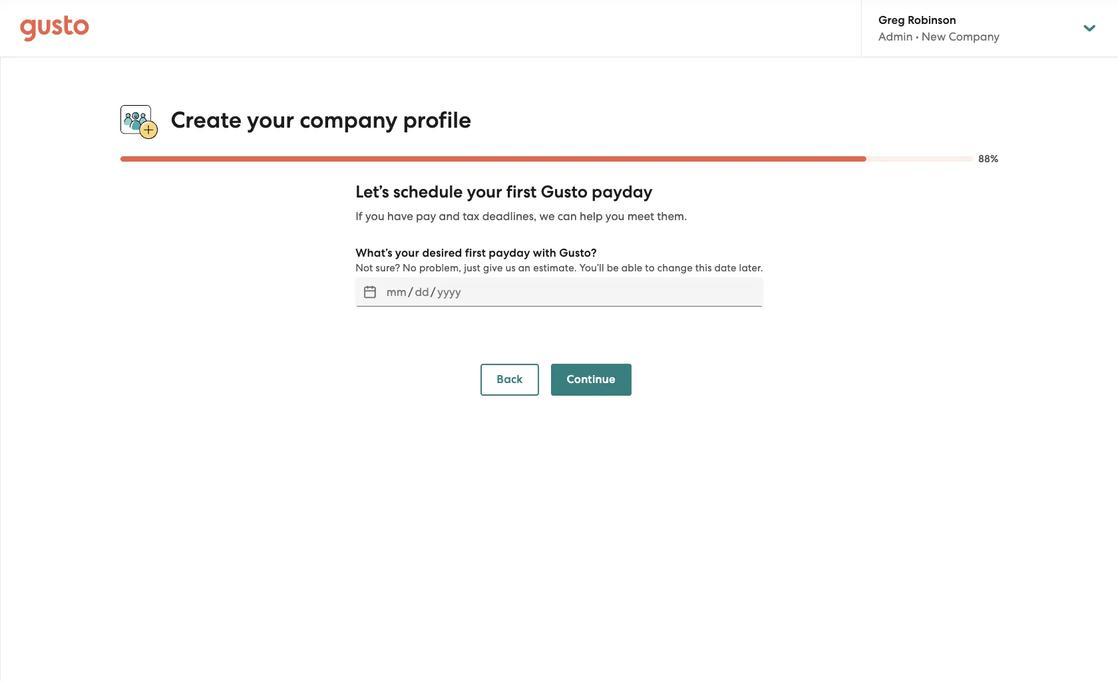 Task type: vqa. For each thing, say whether or not it's contained in the screenshot.
with
yes



Task type: describe. For each thing, give the bounding box(es) containing it.
create
[[171, 106, 242, 134]]

Year (yyyy) field
[[436, 282, 463, 303]]

let's
[[356, 182, 389, 203]]

2 you from the left
[[606, 210, 625, 223]]

back link
[[481, 364, 539, 396]]

1 you from the left
[[365, 210, 385, 223]]

profile
[[403, 106, 471, 134]]

what's
[[356, 246, 393, 260]]

new
[[922, 30, 946, 43]]

this
[[695, 262, 712, 274]]

date
[[715, 262, 737, 274]]

be
[[607, 262, 619, 274]]

later.
[[739, 262, 763, 274]]

give
[[483, 262, 503, 274]]

first for gusto
[[506, 182, 537, 203]]

no
[[403, 262, 417, 274]]

an
[[518, 262, 531, 274]]

back
[[497, 373, 523, 387]]

tax
[[463, 210, 480, 223]]

can
[[558, 210, 577, 223]]

meet
[[628, 210, 654, 223]]

not
[[356, 262, 373, 274]]

what's your desired first payday with gusto? not sure? no problem, just give us an estimate. you'll be able to change this date later.
[[356, 246, 763, 274]]

robinson
[[908, 13, 956, 27]]

1 / from the left
[[408, 286, 413, 299]]

create your company profile
[[171, 106, 471, 134]]

to
[[645, 262, 655, 274]]

you'll
[[580, 262, 604, 274]]

desired
[[422, 246, 462, 260]]

continue button
[[551, 364, 632, 396]]

sure?
[[376, 262, 400, 274]]

Month (mm) field
[[385, 282, 408, 303]]

gusto?
[[559, 246, 597, 260]]

pay
[[416, 210, 436, 223]]

greg
[[879, 13, 905, 27]]

company
[[949, 30, 1000, 43]]

with
[[533, 246, 557, 260]]

schedule
[[393, 182, 463, 203]]



Task type: locate. For each thing, give the bounding box(es) containing it.
your up no
[[395, 246, 419, 260]]

1 horizontal spatial first
[[506, 182, 537, 203]]

able
[[622, 262, 643, 274]]

/ down no
[[408, 286, 413, 299]]

/
[[408, 286, 413, 299], [431, 286, 436, 299]]

first for payday
[[465, 246, 486, 260]]

admin
[[879, 30, 913, 43]]

0 vertical spatial first
[[506, 182, 537, 203]]

0 vertical spatial your
[[247, 106, 294, 134]]

and
[[439, 210, 460, 223]]

you
[[365, 210, 385, 223], [606, 210, 625, 223]]

1 vertical spatial your
[[467, 182, 502, 203]]

your inside what's your desired first payday with gusto? not sure? no problem, just give us an estimate. you'll be able to change this date later.
[[395, 246, 419, 260]]

we
[[540, 210, 555, 223]]

0 horizontal spatial payday
[[489, 246, 530, 260]]

1 vertical spatial first
[[465, 246, 486, 260]]

1 horizontal spatial your
[[395, 246, 419, 260]]

let's schedule your first gusto payday
[[356, 182, 653, 203]]

0 vertical spatial payday
[[592, 182, 653, 203]]

have
[[387, 210, 413, 223]]

your for company
[[247, 106, 294, 134]]

home image
[[20, 15, 89, 42]]

1 horizontal spatial /
[[431, 286, 436, 299]]

first inside what's your desired first payday with gusto? not sure? no problem, just give us an estimate. you'll be able to change this date later.
[[465, 246, 486, 260]]

if
[[356, 210, 363, 223]]

0 horizontal spatial you
[[365, 210, 385, 223]]

0 horizontal spatial your
[[247, 106, 294, 134]]

•
[[916, 30, 919, 43]]

continue
[[567, 373, 616, 387]]

2 horizontal spatial your
[[467, 182, 502, 203]]

deadlines,
[[482, 210, 537, 223]]

just
[[464, 262, 481, 274]]

payday inside what's your desired first payday with gusto? not sure? no problem, just give us an estimate. you'll be able to change this date later.
[[489, 246, 530, 260]]

your for desired
[[395, 246, 419, 260]]

them.
[[657, 210, 687, 223]]

payday up us
[[489, 246, 530, 260]]

2 / from the left
[[431, 286, 436, 299]]

first
[[506, 182, 537, 203], [465, 246, 486, 260]]

/ down problem,
[[431, 286, 436, 299]]

estimate.
[[533, 262, 577, 274]]

help
[[580, 210, 603, 223]]

1 horizontal spatial payday
[[592, 182, 653, 203]]

0 horizontal spatial /
[[408, 286, 413, 299]]

greg robinson admin • new company
[[879, 13, 1000, 43]]

company
[[300, 106, 398, 134]]

you right help
[[606, 210, 625, 223]]

payday up meet
[[592, 182, 653, 203]]

1 vertical spatial payday
[[489, 246, 530, 260]]

88%
[[979, 153, 999, 165]]

1 horizontal spatial you
[[606, 210, 625, 223]]

your right create
[[247, 106, 294, 134]]

first up just
[[465, 246, 486, 260]]

you right the if
[[365, 210, 385, 223]]

change
[[658, 262, 693, 274]]

problem,
[[419, 262, 462, 274]]

gusto
[[541, 182, 588, 203]]

your up tax
[[467, 182, 502, 203]]

if you have pay and tax deadlines, we can help you meet them.
[[356, 210, 687, 223]]

2 vertical spatial your
[[395, 246, 419, 260]]

payday
[[592, 182, 653, 203], [489, 246, 530, 260]]

your
[[247, 106, 294, 134], [467, 182, 502, 203], [395, 246, 419, 260]]

first up if you have pay and tax deadlines, we can help you meet them. at the top of the page
[[506, 182, 537, 203]]

us
[[506, 262, 516, 274]]

Day (dd) field
[[413, 282, 431, 303]]

0 horizontal spatial first
[[465, 246, 486, 260]]



